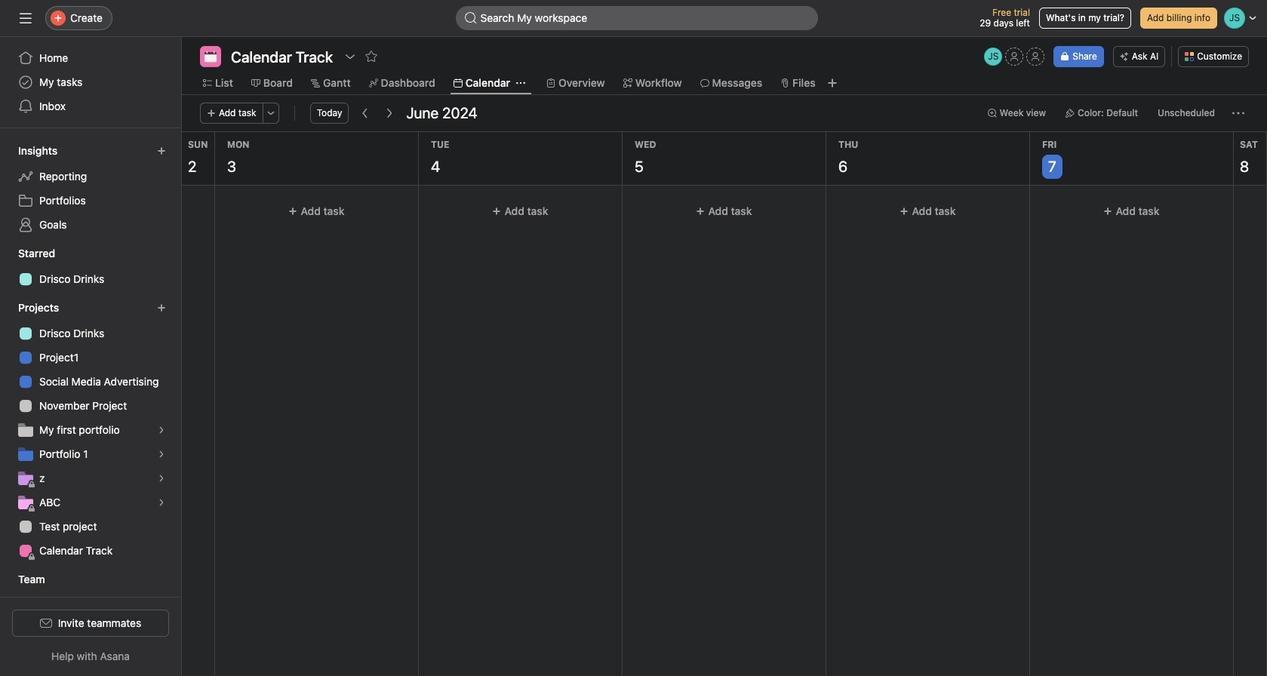 Task type: describe. For each thing, give the bounding box(es) containing it.
insights element
[[0, 137, 181, 240]]

global element
[[0, 37, 181, 128]]

more actions image
[[266, 109, 275, 118]]

js image
[[988, 48, 999, 66]]

more actions image
[[1233, 107, 1245, 119]]

calendar image
[[205, 51, 217, 63]]

isinverse image
[[465, 12, 477, 24]]



Task type: vqa. For each thing, say whether or not it's contained in the screenshot.
'Projects' element
yes



Task type: locate. For each thing, give the bounding box(es) containing it.
new project or portfolio image
[[157, 303, 166, 313]]

teams element
[[0, 566, 181, 620]]

None text field
[[227, 46, 337, 67]]

show options image
[[344, 51, 356, 63]]

see details, my first portfolio image
[[157, 426, 166, 435]]

hide sidebar image
[[20, 12, 32, 24]]

add to starred image
[[365, 51, 378, 63]]

add tab image
[[826, 77, 838, 89]]

projects element
[[0, 294, 181, 566]]

previous week image
[[360, 107, 372, 119]]

tab actions image
[[516, 79, 525, 88]]

see details, abc image
[[157, 498, 166, 507]]

list box
[[456, 6, 818, 30]]

starred element
[[0, 240, 181, 294]]

see details, portfolio 1 image
[[157, 450, 166, 459]]

see details, z image
[[157, 474, 166, 483]]

new insights image
[[157, 146, 166, 155]]

next week image
[[384, 107, 396, 119]]



